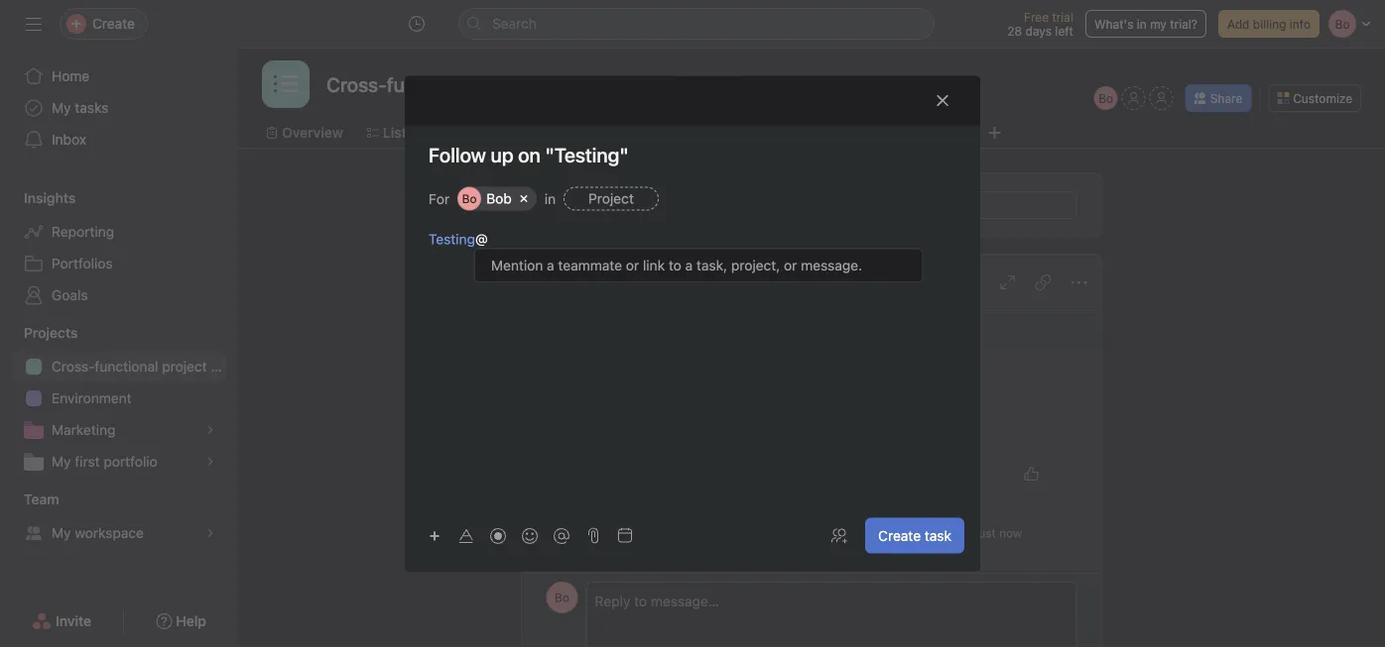 Task type: describe. For each thing, give the bounding box(es) containing it.
add followers image
[[832, 528, 847, 544]]

1 horizontal spatial cross-functional project plan
[[562, 274, 748, 291]]

send message to members button
[[586, 191, 1077, 219]]

reporting link
[[12, 216, 226, 248]]

add billing info button
[[1218, 10, 1320, 38]]

search button
[[458, 8, 935, 40]]

share
[[1210, 91, 1242, 105]]

add billing info
[[1227, 17, 1311, 31]]

search
[[492, 15, 537, 32]]

my workspace link
[[12, 518, 226, 550]]

my workspace
[[52, 525, 144, 542]]

members
[[695, 198, 747, 212]]

Task name text field
[[405, 141, 980, 169]]

create task button
[[865, 518, 964, 554]]

@
[[475, 231, 488, 248]]

environment link
[[12, 383, 226, 415]]

teams element
[[0, 482, 238, 554]]

projects button
[[0, 323, 78, 343]]

bo right for
[[462, 192, 477, 206]]

what's in my trial? button
[[1085, 10, 1206, 38]]

on
[[886, 527, 901, 541]]

task
[[925, 528, 951, 544]]

now
[[999, 527, 1022, 541]]

timeline
[[525, 125, 580, 141]]

billing
[[1253, 17, 1286, 31]]

bob link
[[606, 526, 629, 542]]

just
[[972, 527, 996, 541]]

reporting
[[52, 224, 114, 240]]

my
[[1150, 17, 1167, 31]]

tasks
[[75, 100, 109, 116]]

0 horizontal spatial cross-functional project plan link
[[12, 351, 238, 383]]

· just now
[[962, 527, 1022, 541]]

what's in my trial?
[[1094, 17, 1197, 31]]

portfolio
[[104, 454, 158, 470]]

board link
[[430, 122, 485, 144]]

marketing
[[52, 422, 116, 439]]

home link
[[12, 61, 226, 92]]

days
[[1025, 24, 1052, 38]]

calendar
[[620, 125, 679, 141]]

bob mentioned this message in a task: follow up on "testing"
[[606, 527, 962, 541]]

share button
[[1185, 84, 1251, 112]]

portfolios
[[52, 255, 113, 272]]

timeline link
[[509, 122, 580, 144]]

testing link
[[429, 231, 475, 248]]

list link
[[367, 122, 407, 144]]

bob for bob
[[486, 190, 512, 207]]

follow
[[826, 527, 865, 541]]

record a video image
[[490, 529, 506, 545]]

at mention image
[[554, 529, 569, 545]]

full screen image
[[1000, 275, 1015, 291]]

goals link
[[12, 280, 226, 312]]

bo left send
[[555, 198, 569, 212]]

insert an object image
[[429, 531, 441, 543]]

a
[[786, 527, 792, 541]]

project
[[588, 190, 634, 207]]

insights button
[[0, 189, 76, 208]]

trial
[[1052, 10, 1073, 24]]

workflow link
[[703, 122, 780, 144]]

in inside button
[[1137, 17, 1147, 31]]

up
[[868, 527, 883, 541]]

free trial 28 days left
[[1007, 10, 1073, 38]]

projects element
[[0, 315, 238, 482]]

dashboard
[[820, 125, 892, 141]]

send message to members
[[595, 198, 747, 212]]

portfolios link
[[12, 248, 226, 280]]

emoji image
[[522, 529, 538, 545]]

what's
[[1094, 17, 1133, 31]]

send
[[595, 198, 623, 212]]

free
[[1024, 10, 1049, 24]]

for
[[429, 191, 450, 207]]

mentioned
[[632, 527, 692, 541]]

info
[[1290, 17, 1311, 31]]

environment
[[52, 390, 132, 407]]

invite
[[56, 614, 91, 630]]

formatting image
[[458, 529, 474, 545]]

add to starred image
[[628, 76, 644, 92]]

testing @
[[429, 231, 488, 248]]

functional inside projects element
[[95, 359, 158, 375]]

message inside button
[[627, 198, 677, 212]]

hide sidebar image
[[26, 16, 42, 32]]



Task type: vqa. For each thing, say whether or not it's contained in the screenshot.
"Show options" image at the left top of page
no



Task type: locate. For each thing, give the bounding box(es) containing it.
functional up environment link
[[95, 359, 158, 375]]

1 horizontal spatial in
[[773, 527, 782, 541]]

this
[[695, 527, 716, 541]]

3 my from the top
[[52, 525, 71, 542]]

my inside projects element
[[52, 454, 71, 470]]

left
[[1055, 24, 1073, 38]]

1 vertical spatial cross-
[[52, 359, 95, 375]]

0 vertical spatial cross-
[[562, 274, 605, 291]]

cross-functional project plan link
[[546, 272, 748, 294], [12, 351, 238, 383]]

list
[[383, 125, 407, 141]]

task:
[[796, 527, 823, 541]]

in
[[1137, 17, 1147, 31], [544, 191, 556, 207], [773, 527, 782, 541]]

bo button down at mention "image"
[[546, 582, 578, 614]]

dashboard link
[[804, 122, 892, 144]]

my left tasks
[[52, 100, 71, 116]]

1 vertical spatial message
[[719, 527, 769, 541]]

1 horizontal spatial message
[[719, 527, 769, 541]]

my for my first portfolio
[[52, 454, 71, 470]]

first
[[75, 454, 100, 470]]

toolbar
[[421, 522, 579, 551]]

Conversation Name text field
[[532, 375, 1077, 421]]

my tasks
[[52, 100, 109, 116]]

add
[[1227, 17, 1250, 31]]

None text field
[[321, 66, 591, 102]]

my first portfolio link
[[12, 446, 226, 478]]

1 vertical spatial cross-functional project plan link
[[12, 351, 238, 383]]

to
[[680, 198, 692, 212]]

0 vertical spatial functional
[[605, 274, 669, 291]]

cross-
[[562, 274, 605, 291], [52, 359, 95, 375]]

workspace
[[75, 525, 144, 542]]

team button
[[0, 490, 59, 510]]

0 vertical spatial in
[[1137, 17, 1147, 31]]

1 vertical spatial functional
[[95, 359, 158, 375]]

team
[[24, 492, 59, 508]]

1 horizontal spatial cross-functional project plan link
[[546, 272, 748, 294]]

28
[[1007, 24, 1022, 38]]

follow up on "testing" link
[[826, 527, 962, 541]]

my down team
[[52, 525, 71, 542]]

goals
[[52, 287, 88, 304]]

message left to
[[627, 198, 677, 212]]

1 horizontal spatial functional
[[605, 274, 669, 291]]

2 vertical spatial in
[[773, 527, 782, 541]]

bo down what's
[[1098, 91, 1113, 105]]

bob right attach a file or paste an image at the bottom
[[606, 527, 629, 541]]

message right this
[[719, 527, 769, 541]]

0 horizontal spatial bob
[[486, 190, 512, 207]]

message
[[627, 198, 677, 212], [719, 527, 769, 541]]

my
[[52, 100, 71, 116], [52, 454, 71, 470], [52, 525, 71, 542]]

plan inside projects element
[[211, 359, 238, 375]]

0 vertical spatial bob
[[486, 190, 512, 207]]

my for my tasks
[[52, 100, 71, 116]]

project down to
[[672, 274, 717, 291]]

cross-functional project plan link up environment
[[12, 351, 238, 383]]

1 horizontal spatial project
[[672, 274, 717, 291]]

insights
[[24, 190, 76, 206]]

0 horizontal spatial plan
[[211, 359, 238, 375]]

cross- up environment
[[52, 359, 95, 375]]

my tasks link
[[12, 92, 226, 124]]

1 my from the top
[[52, 100, 71, 116]]

0 horizontal spatial in
[[544, 191, 556, 207]]

inbox
[[52, 131, 86, 148]]

my first portfolio
[[52, 454, 158, 470]]

cross-functional project plan down send message to members
[[562, 274, 748, 291]]

2 horizontal spatial in
[[1137, 17, 1147, 31]]

trial?
[[1170, 17, 1197, 31]]

my inside global element
[[52, 100, 71, 116]]

calendar link
[[604, 122, 679, 144]]

cross- inside projects element
[[52, 359, 95, 375]]

close this dialog image
[[935, 93, 950, 109]]

in left a
[[773, 527, 782, 541]]

0 vertical spatial bo button
[[1094, 86, 1118, 110]]

1 horizontal spatial cross-
[[562, 274, 605, 291]]

plan
[[721, 274, 748, 291], [211, 359, 238, 375]]

in left send
[[544, 191, 556, 207]]

2 vertical spatial my
[[52, 525, 71, 542]]

select due date image
[[617, 528, 633, 544]]

copy link image
[[1035, 275, 1051, 291]]

0 vertical spatial my
[[52, 100, 71, 116]]

1 vertical spatial in
[[544, 191, 556, 207]]

bo button down what's
[[1094, 86, 1118, 110]]

"testing"
[[904, 527, 962, 541]]

0 vertical spatial cross-functional project plan
[[562, 274, 748, 291]]

bob
[[486, 190, 512, 207], [606, 527, 629, 541]]

project inside projects element
[[162, 359, 207, 375]]

0 vertical spatial message
[[627, 198, 677, 212]]

marketing link
[[12, 415, 226, 446]]

create task
[[878, 528, 951, 544]]

1 vertical spatial project
[[162, 359, 207, 375]]

board
[[446, 125, 485, 141]]

1 horizontal spatial bo button
[[1094, 86, 1118, 110]]

list image
[[274, 72, 298, 96]]

bo button
[[1094, 86, 1118, 110], [546, 582, 578, 614]]

testing
[[429, 231, 475, 248]]

invite button
[[19, 604, 104, 640]]

bob up @ at left
[[486, 190, 512, 207]]

inbox link
[[12, 124, 226, 156]]

0 horizontal spatial message
[[627, 198, 677, 212]]

home
[[52, 68, 90, 84]]

cross- down send
[[562, 274, 605, 291]]

1 horizontal spatial bob
[[606, 527, 629, 541]]

my for my workspace
[[52, 525, 71, 542]]

search list box
[[458, 8, 935, 40]]

·
[[965, 527, 969, 541]]

bob for bob mentioned this message in a task: follow up on "testing"
[[606, 527, 629, 541]]

workflow
[[719, 125, 780, 141]]

bo down at mention "image"
[[555, 591, 569, 605]]

cross-functional project plan link down send message to members
[[546, 272, 748, 294]]

0 likes. click to like this task image
[[1023, 466, 1039, 482]]

0 horizontal spatial bo button
[[546, 582, 578, 614]]

in left 'my' on the top right of page
[[1137, 17, 1147, 31]]

0 vertical spatial cross-functional project plan link
[[546, 272, 748, 294]]

0 vertical spatial plan
[[721, 274, 748, 291]]

1 vertical spatial my
[[52, 454, 71, 470]]

global element
[[0, 49, 238, 168]]

1 vertical spatial bob
[[606, 527, 629, 541]]

my left first
[[52, 454, 71, 470]]

functional
[[605, 274, 669, 291], [95, 359, 158, 375]]

1 vertical spatial plan
[[211, 359, 238, 375]]

cross-functional project plan inside projects element
[[52, 359, 238, 375]]

overview
[[282, 125, 343, 141]]

2 my from the top
[[52, 454, 71, 470]]

projects
[[24, 325, 78, 341]]

0 horizontal spatial cross-functional project plan
[[52, 359, 238, 375]]

0 horizontal spatial cross-
[[52, 359, 95, 375]]

0 horizontal spatial functional
[[95, 359, 158, 375]]

1 vertical spatial cross-functional project plan
[[52, 359, 238, 375]]

0 horizontal spatial project
[[162, 359, 207, 375]]

project up environment link
[[162, 359, 207, 375]]

1 vertical spatial bo button
[[546, 582, 578, 614]]

functional down send
[[605, 274, 669, 291]]

overview link
[[266, 122, 343, 144]]

insights element
[[0, 181, 238, 315]]

cross-functional project plan
[[562, 274, 748, 291], [52, 359, 238, 375]]

1 horizontal spatial plan
[[721, 274, 748, 291]]

create
[[878, 528, 921, 544]]

cross-functional project plan up environment link
[[52, 359, 238, 375]]

0 vertical spatial project
[[672, 274, 717, 291]]

attach a file or paste an image image
[[585, 528, 601, 544]]

my inside teams element
[[52, 525, 71, 542]]



